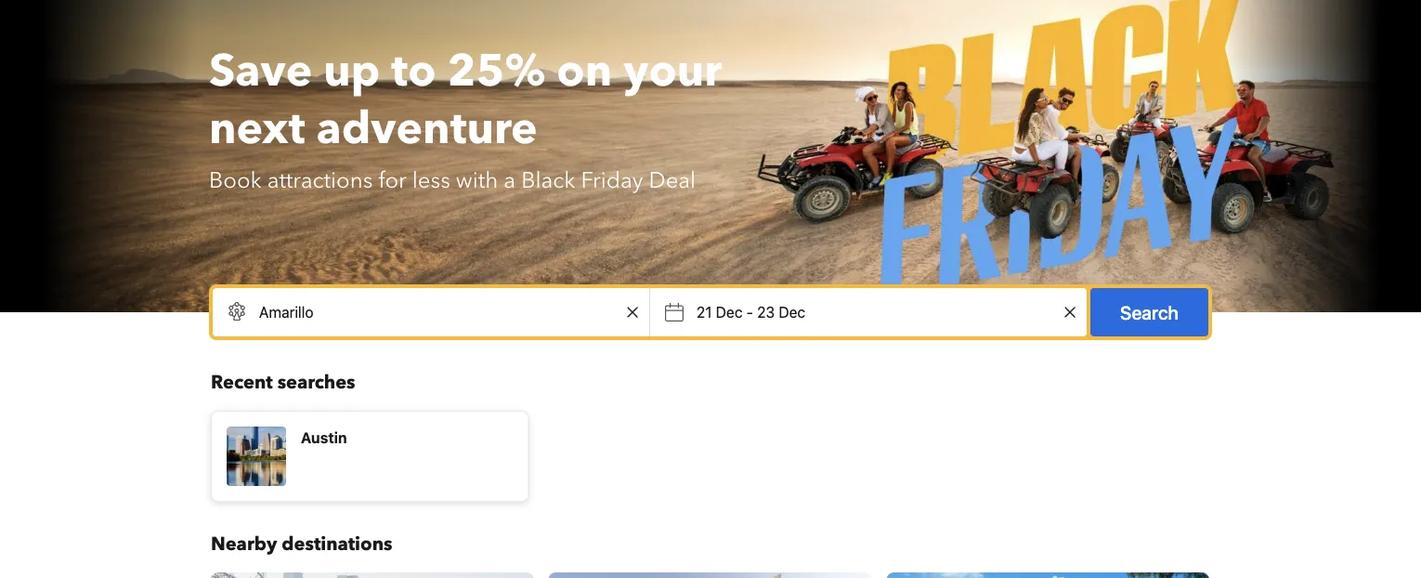 Task type: vqa. For each thing, say whether or not it's contained in the screenshot.
a
yes



Task type: locate. For each thing, give the bounding box(es) containing it.
23
[[757, 303, 775, 321]]

book
[[209, 165, 262, 196]]

1 horizontal spatial dec
[[779, 303, 806, 321]]

Where are you going? search field
[[213, 288, 650, 336]]

adventure
[[316, 99, 538, 159]]

0 horizontal spatial dec
[[716, 303, 743, 321]]

dec
[[716, 303, 743, 321], [779, 303, 806, 321]]

new york image
[[211, 572, 534, 578]]

a
[[504, 165, 516, 196]]

21
[[697, 303, 712, 321]]

-
[[747, 303, 754, 321]]

black
[[522, 165, 576, 196]]

save
[[209, 41, 313, 102]]

search button
[[1091, 288, 1209, 336]]

dec left the '-'
[[716, 303, 743, 321]]

nearby
[[211, 532, 277, 557]]

deal
[[649, 165, 696, 196]]

las vegas image
[[549, 572, 872, 578]]

attractions
[[267, 165, 373, 196]]

up
[[324, 41, 380, 102]]

dec right 23
[[779, 303, 806, 321]]

21 dec - 23 dec
[[697, 303, 806, 321]]

recent
[[211, 370, 273, 395]]

next
[[209, 99, 305, 159]]

save up to 25% on your next adventure book attractions for less with a black friday deal
[[209, 41, 722, 196]]



Task type: describe. For each thing, give the bounding box(es) containing it.
recent searches
[[211, 370, 356, 395]]

austin link
[[211, 411, 529, 502]]

destinations
[[282, 532, 393, 557]]

nearby destinations
[[211, 532, 393, 557]]

2 dec from the left
[[779, 303, 806, 321]]

25%
[[448, 41, 546, 102]]

key west image
[[887, 572, 1210, 578]]

your
[[624, 41, 722, 102]]

search
[[1121, 301, 1179, 323]]

friday
[[581, 165, 644, 196]]

less
[[412, 165, 451, 196]]

for
[[379, 165, 407, 196]]

to
[[392, 41, 436, 102]]

on
[[557, 41, 613, 102]]

searches
[[278, 370, 356, 395]]

with
[[456, 165, 498, 196]]

austin
[[301, 429, 347, 447]]

1 dec from the left
[[716, 303, 743, 321]]



